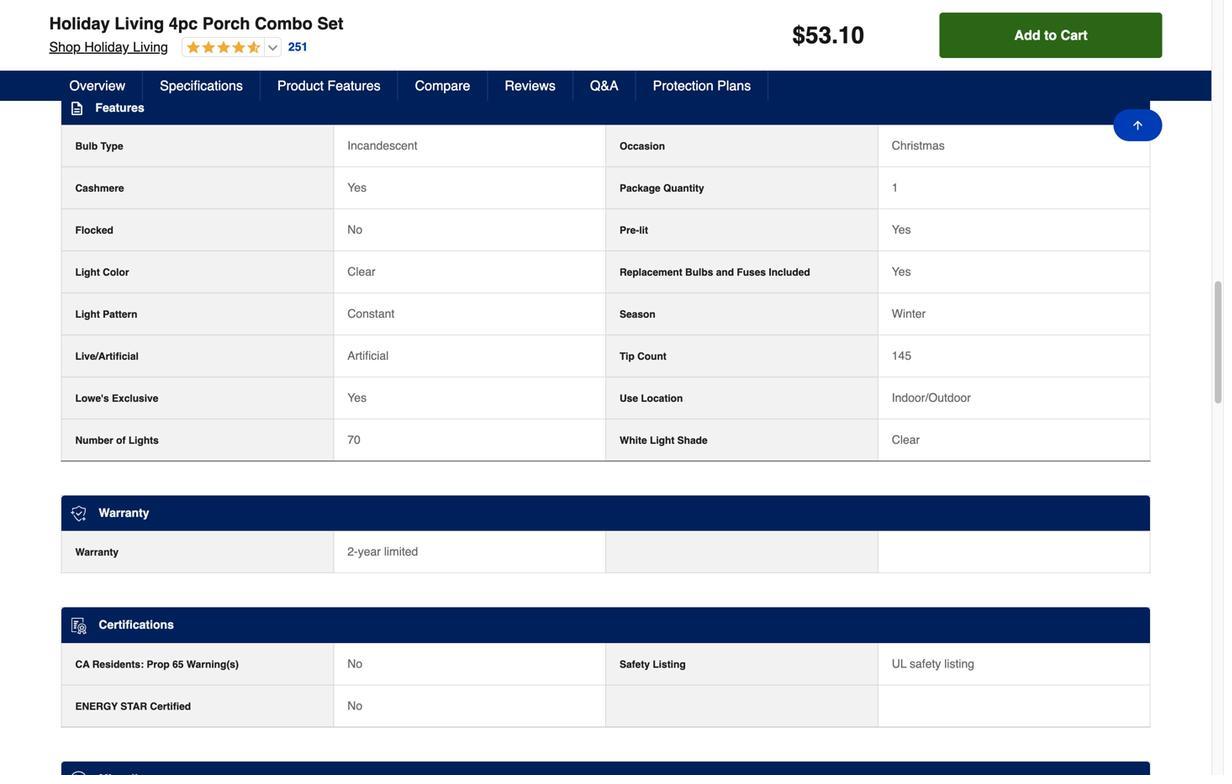 Task type: vqa. For each thing, say whether or not it's contained in the screenshot.


Task type: describe. For each thing, give the bounding box(es) containing it.
winter
[[892, 307, 926, 320]]

number
[[75, 435, 113, 446]]

compare
[[415, 78, 470, 93]]

reviews
[[505, 78, 556, 93]]

exclusive
[[112, 393, 158, 404]]

0 vertical spatial living
[[115, 14, 164, 33]]

1 vertical spatial warranty
[[75, 547, 119, 558]]

christmas
[[892, 139, 945, 152]]

artificial
[[348, 349, 389, 362]]

$ 53 . 10
[[793, 22, 865, 49]]

star
[[121, 701, 147, 713]]

season
[[620, 308, 656, 320]]

251
[[288, 40, 308, 54]]

product features button
[[261, 71, 398, 101]]

light color
[[75, 266, 129, 278]]

bulb type
[[75, 140, 123, 152]]

quantity
[[664, 182, 705, 194]]

tip count
[[620, 351, 667, 362]]

2-year limited
[[348, 545, 418, 558]]

pattern
[[103, 308, 138, 320]]

replacement bulbs and fuses included
[[620, 266, 810, 278]]

protection plans button
[[636, 71, 769, 101]]

plans
[[718, 78, 751, 93]]

q&a
[[590, 78, 619, 93]]

4.6 stars image
[[182, 40, 261, 56]]

cashmere
[[75, 182, 124, 194]]

no for ul safety listing
[[348, 657, 363, 671]]

specifications for the specifications button over q&a
[[63, 34, 200, 57]]

product
[[277, 78, 324, 93]]

use
[[620, 393, 638, 404]]

white
[[620, 435, 647, 446]]

live/artificial
[[75, 351, 139, 362]]

145
[[892, 349, 912, 362]]

number of lights
[[75, 435, 159, 446]]

shop
[[49, 39, 81, 55]]

shop holiday living
[[49, 39, 168, 55]]

ca
[[75, 659, 90, 671]]

energy star certified
[[75, 701, 191, 713]]

incandescent
[[348, 139, 418, 152]]

no for yes
[[348, 223, 363, 236]]

included
[[769, 266, 810, 278]]

porch
[[202, 14, 250, 33]]

compare button
[[398, 71, 488, 101]]

0 horizontal spatial features
[[95, 101, 144, 114]]

shade
[[678, 435, 708, 446]]

bulbs
[[685, 266, 713, 278]]

occasion
[[620, 140, 665, 152]]

set
[[317, 14, 344, 33]]

q&a button
[[573, 71, 636, 101]]

specifications button up q&a
[[44, 20, 1168, 73]]

lit
[[639, 224, 648, 236]]

color
[[103, 266, 129, 278]]

overview button
[[53, 71, 143, 101]]

yes down 1
[[892, 223, 911, 236]]

energy
[[75, 701, 118, 713]]

package
[[620, 182, 661, 194]]

10
[[838, 22, 865, 49]]

warning(s)
[[187, 659, 239, 671]]

limited
[[384, 545, 418, 558]]

reviews button
[[488, 71, 573, 101]]

protection plans
[[653, 78, 751, 93]]

lowe's
[[75, 393, 109, 404]]

use location
[[620, 393, 683, 404]]

add
[[1015, 27, 1041, 43]]

holiday living 4pc porch combo set
[[49, 14, 344, 33]]

safety
[[620, 659, 650, 671]]

70
[[348, 433, 361, 446]]

2 vertical spatial light
[[650, 435, 675, 446]]

of
[[116, 435, 126, 446]]



Task type: locate. For each thing, give the bounding box(es) containing it.
indoor/outdoor
[[892, 391, 971, 404]]

lowe's exclusive
[[75, 393, 158, 404]]

light for constant
[[75, 308, 100, 320]]

1 vertical spatial no
[[348, 657, 363, 671]]

certified
[[150, 701, 191, 713]]

fuses
[[737, 266, 766, 278]]

1
[[892, 181, 899, 194]]

living
[[115, 14, 164, 33], [133, 39, 168, 55]]

no
[[348, 223, 363, 236], [348, 657, 363, 671], [348, 699, 363, 713]]

light for clear
[[75, 266, 100, 278]]

year
[[358, 545, 381, 558]]

2 no from the top
[[348, 657, 363, 671]]

0 vertical spatial light
[[75, 266, 100, 278]]

specifications up overview button
[[63, 34, 200, 57]]

1 vertical spatial living
[[133, 39, 168, 55]]

2-
[[348, 545, 358, 558]]

warranty
[[99, 506, 149, 520], [75, 547, 119, 558]]

protection
[[653, 78, 714, 93]]

2 vertical spatial no
[[348, 699, 363, 713]]

0 vertical spatial specifications
[[63, 34, 200, 57]]

1 horizontal spatial features
[[328, 78, 381, 93]]

1 vertical spatial features
[[95, 101, 144, 114]]

1 vertical spatial light
[[75, 308, 100, 320]]

ca residents: prop 65 warning(s)
[[75, 659, 239, 671]]

features down the overview
[[95, 101, 144, 114]]

to
[[1045, 27, 1057, 43]]

certifications
[[99, 618, 174, 632]]

white light shade
[[620, 435, 708, 446]]

1 no from the top
[[348, 223, 363, 236]]

specifications
[[63, 34, 200, 57], [160, 78, 243, 93]]

flocked
[[75, 224, 113, 236]]

warranty down the of
[[99, 506, 149, 520]]

specifications down 4.6 stars image
[[160, 78, 243, 93]]

light pattern
[[75, 308, 138, 320]]

3 no from the top
[[348, 699, 363, 713]]

listing
[[945, 657, 975, 671]]

65
[[172, 659, 184, 671]]

features inside button
[[328, 78, 381, 93]]

yes
[[348, 181, 367, 194], [892, 223, 911, 236], [892, 265, 911, 278], [348, 391, 367, 404]]

arrow up image
[[1132, 119, 1145, 132]]

safety listing
[[620, 659, 686, 671]]

replacement
[[620, 266, 683, 278]]

clear
[[348, 265, 376, 278], [892, 433, 920, 446]]

0 vertical spatial no
[[348, 223, 363, 236]]

0 vertical spatial clear
[[348, 265, 376, 278]]

add to cart button
[[940, 13, 1163, 58]]

warranty up certifications
[[75, 547, 119, 558]]

holiday
[[49, 14, 110, 33], [84, 39, 129, 55]]

holiday up shop
[[49, 14, 110, 33]]

1 vertical spatial holiday
[[84, 39, 129, 55]]

features right product
[[328, 78, 381, 93]]

holiday up the overview
[[84, 39, 129, 55]]

product features
[[277, 78, 381, 93]]

and
[[716, 266, 734, 278]]

clear down indoor/outdoor
[[892, 433, 920, 446]]

4pc
[[169, 14, 198, 33]]

1 vertical spatial specifications
[[160, 78, 243, 93]]

0 vertical spatial holiday
[[49, 14, 110, 33]]

tip
[[620, 351, 635, 362]]

package quantity
[[620, 182, 705, 194]]

ul safety listing
[[892, 657, 975, 671]]

living up shop holiday living at the top
[[115, 14, 164, 33]]

53
[[806, 22, 832, 49]]

ul
[[892, 657, 907, 671]]

overview
[[69, 78, 125, 93]]

1 horizontal spatial clear
[[892, 433, 920, 446]]

clear up constant
[[348, 265, 376, 278]]

yes down incandescent
[[348, 181, 367, 194]]

type
[[100, 140, 123, 152]]

light left pattern
[[75, 308, 100, 320]]

specifications button
[[44, 20, 1168, 73], [143, 71, 261, 101]]

0 vertical spatial warranty
[[99, 506, 149, 520]]

yes up winter
[[892, 265, 911, 278]]

yes up 70
[[348, 391, 367, 404]]

light right white
[[650, 435, 675, 446]]

lights
[[129, 435, 159, 446]]

living down holiday living 4pc porch combo set
[[133, 39, 168, 55]]

notes image
[[70, 102, 84, 115]]

location
[[641, 393, 683, 404]]

combo
[[255, 14, 313, 33]]

residents:
[[92, 659, 144, 671]]

prop
[[147, 659, 170, 671]]

features
[[328, 78, 381, 93], [95, 101, 144, 114]]

0 horizontal spatial clear
[[348, 265, 376, 278]]

light left color
[[75, 266, 100, 278]]

.
[[832, 22, 838, 49]]

0 vertical spatial features
[[328, 78, 381, 93]]

count
[[638, 351, 667, 362]]

cart
[[1061, 27, 1088, 43]]

add to cart
[[1015, 27, 1088, 43]]

$
[[793, 22, 806, 49]]

bulb
[[75, 140, 98, 152]]

listing
[[653, 659, 686, 671]]

constant
[[348, 307, 395, 320]]

specifications button down 4.6 stars image
[[143, 71, 261, 101]]

pre-lit
[[620, 224, 648, 236]]

specifications for the specifications button underneath 4.6 stars image
[[160, 78, 243, 93]]

safety
[[910, 657, 941, 671]]

1 vertical spatial clear
[[892, 433, 920, 446]]



